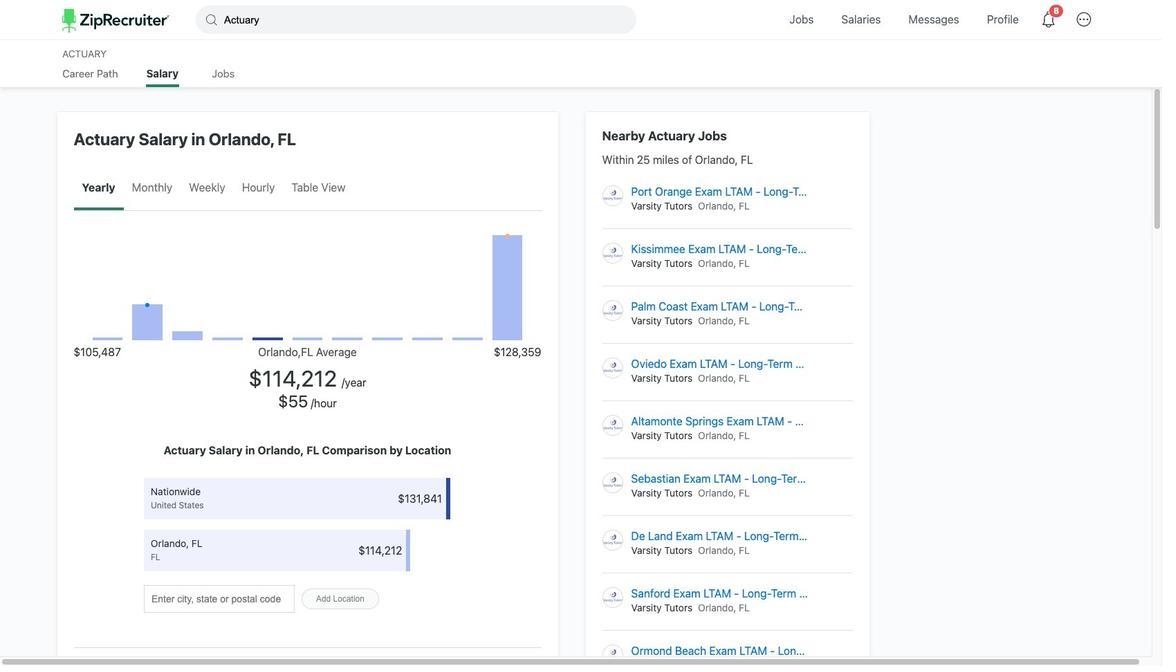 Task type: locate. For each thing, give the bounding box(es) containing it.
None button
[[302, 589, 379, 610]]

tab list
[[74, 167, 283, 210]]

menu image
[[1068, 4, 1100, 36]]

main element
[[62, 0, 1100, 39]]



Task type: vqa. For each thing, say whether or not it's contained in the screenshot.
ZipRecruiter IMAGE
yes



Task type: describe. For each thing, give the bounding box(es) containing it.
Enter city, state or postal code text field
[[144, 585, 295, 613]]

Search job title or keyword text field
[[196, 6, 637, 34]]

ziprecruiter image
[[62, 9, 170, 32]]

tabs element
[[62, 67, 1100, 87]]



